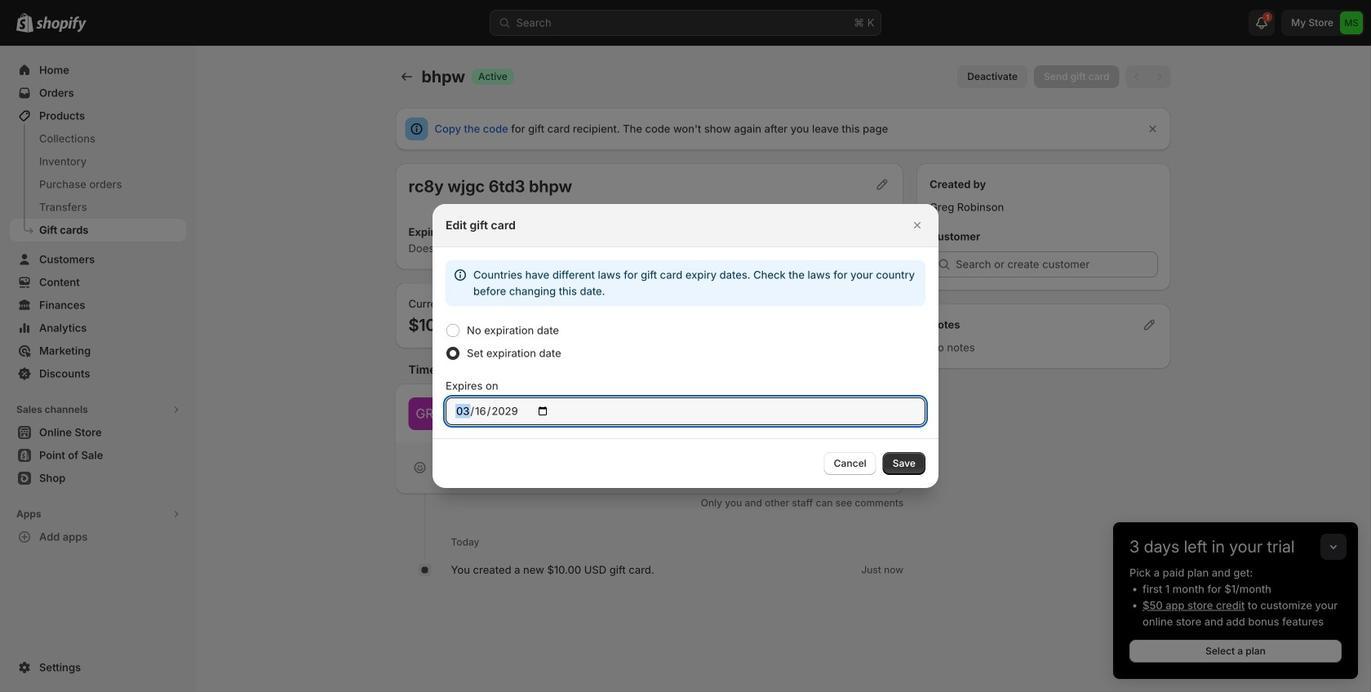 Task type: describe. For each thing, give the bounding box(es) containing it.
shopify image
[[36, 16, 87, 32]]

avatar with initials g r image
[[409, 398, 441, 430]]



Task type: vqa. For each thing, say whether or not it's contained in the screenshot.
Active
no



Task type: locate. For each thing, give the bounding box(es) containing it.
Leave a comment... text field
[[451, 406, 891, 422]]

status
[[446, 260, 926, 306]]

dialog
[[0, 204, 1371, 488]]

None date field
[[446, 398, 926, 425]]



